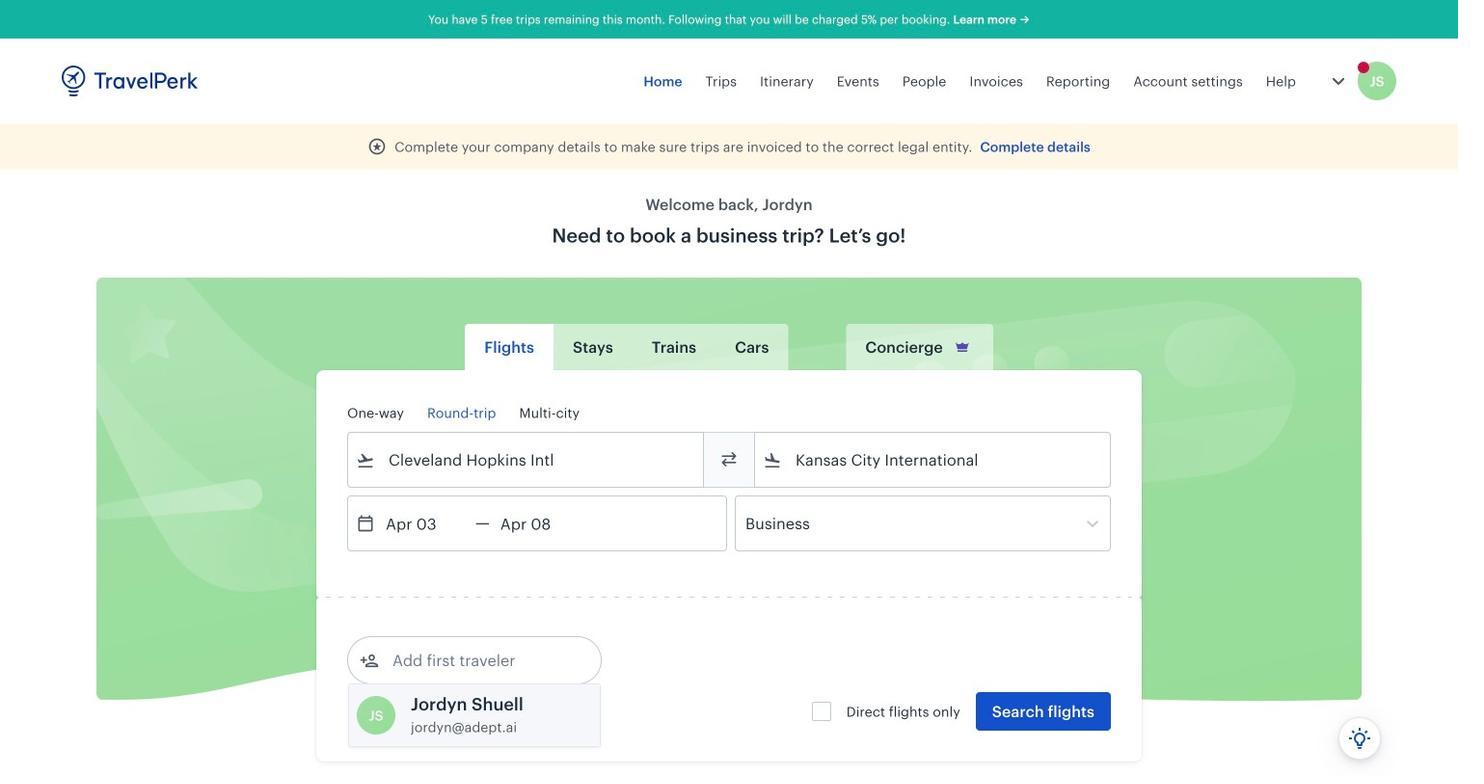 Task type: describe. For each thing, give the bounding box(es) containing it.
To search field
[[782, 445, 1085, 475]]



Task type: vqa. For each thing, say whether or not it's contained in the screenshot.
From search field
yes



Task type: locate. For each thing, give the bounding box(es) containing it.
Return text field
[[490, 497, 590, 551]]

From search field
[[375, 445, 678, 475]]

Depart text field
[[375, 497, 475, 551]]

Add first traveler search field
[[379, 645, 580, 676]]



